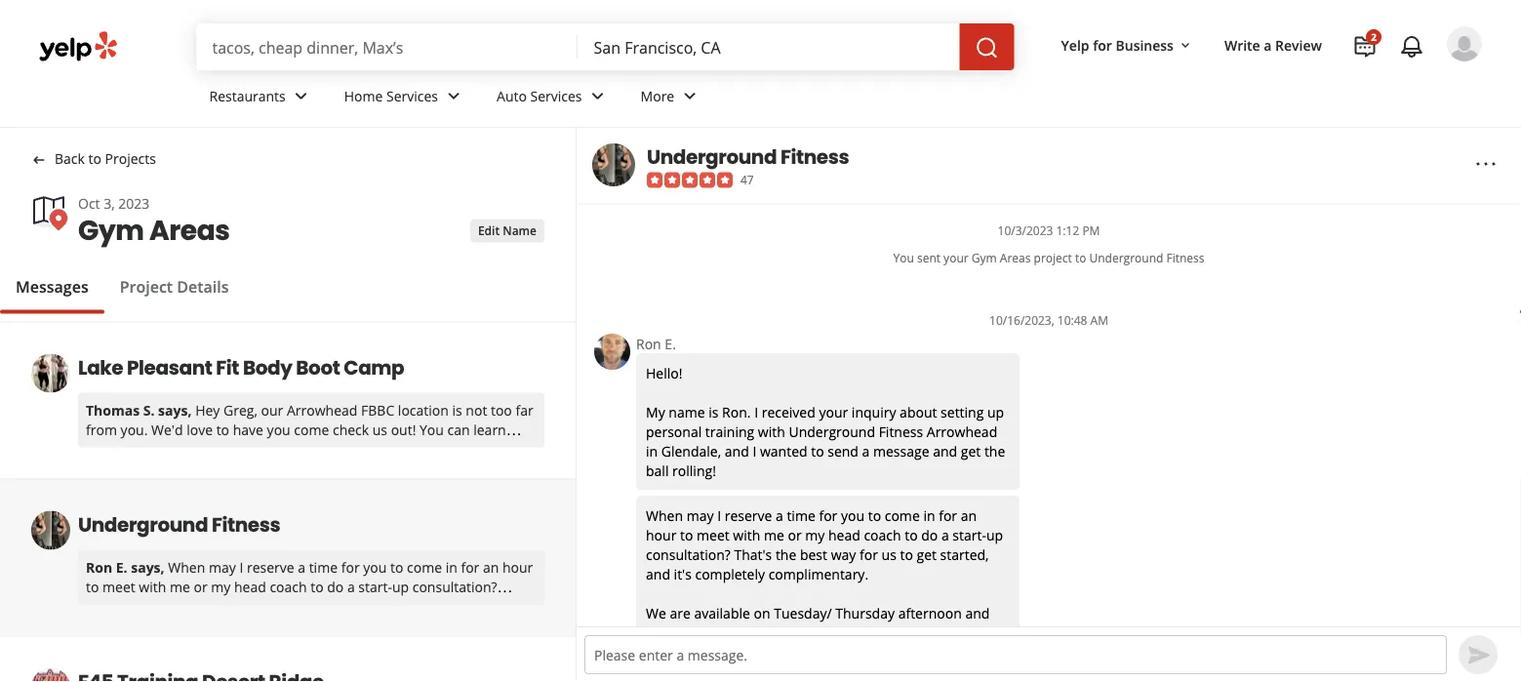 Task type: vqa. For each thing, say whether or not it's contained in the screenshot.
Us
yes



Task type: locate. For each thing, give the bounding box(es) containing it.
0 horizontal spatial hour
[[503, 558, 533, 577]]

24 chevron down v2 image right auto services in the left of the page
[[586, 84, 610, 108]]

or inside when may i reserve a time for you to come in for an hour to meet with me or my head coach to do a start-up consultation? that's the best way for us to get started, and it's completely complimentary. we are available on tuesday/ thursday afternoon and evening and saturday morning each week for consultations. what are your windows of availability to meet each day?
[[788, 525, 802, 544]]

me
[[764, 525, 784, 544], [170, 578, 190, 596]]

None field
[[212, 36, 563, 58], [594, 36, 944, 58]]

we for when may i reserve a time for you to come in for an hour to meet with me or my head coach to do a start-up consultation? that's the best way for us to get started, and it's completely complimentary. we are available on tuesday/ thursday afternoon and evening and saturday morning each week for consultations. what are your windows of availability to meet each day?
[[646, 603, 666, 622]]

0 horizontal spatial thursday
[[379, 617, 438, 635]]

windows for when may i reserve a time for you to come in for an hour to meet with me or my head coach to do a start-up consultation? that's the best way for us to get started, and it's completely complimentary. we are available on tuesday/ thursday afternoon and evening and saturday morning each week for consultations. what are your windows of availability to meet each day?
[[833, 642, 889, 661]]

reserve
[[725, 506, 772, 524], [247, 558, 294, 577]]

1 vertical spatial come
[[885, 506, 920, 524]]

best
[[800, 545, 828, 563], [152, 597, 179, 616]]

back to projects button
[[31, 147, 156, 170]]

24 chevron down v2 image for restaurants
[[290, 84, 313, 108]]

consultations.
[[378, 636, 467, 655], [646, 642, 735, 661]]

home services link
[[329, 70, 481, 127]]

1 horizontal spatial of
[[892, 642, 905, 661]]

1 horizontal spatial or
[[788, 525, 802, 544]]

0 vertical spatial coach
[[864, 525, 901, 544]]

1 horizontal spatial my
[[805, 525, 825, 544]]

1 vertical spatial complimentary.
[[86, 617, 186, 635]]

our
[[261, 401, 283, 420], [223, 440, 245, 459]]

0 vertical spatial do
[[922, 525, 938, 544]]

0 horizontal spatial areas
[[149, 211, 230, 250]]

1 vertical spatial underground fitness
[[78, 511, 280, 538]]

with down the "ron e. says,"
[[139, 578, 166, 596]]

consultation?
[[646, 545, 731, 563], [413, 578, 497, 596]]

my
[[805, 525, 825, 544], [211, 578, 231, 596]]

0 vertical spatial underground fitness
[[647, 143, 849, 171]]

0 horizontal spatial availability
[[195, 656, 262, 674]]

up inside when may i reserve a time for you to come in for an hour to meet with me or my head coach to do a start-up consultation? that's the best way for us to get started, and it's completely complimentary.  we are available on tuesday/ thursday afternoon and evening and saturday morning each week for consultations. what are your windows of availability to meet each day?
[[392, 578, 409, 596]]

get for when may i reserve a time for you to come in for an hour to meet with me or my head coach to do a start-up consultation? that's the best way for us to get started, and it's completely complimentary. we are available on tuesday/ thursday afternoon and evening and saturday morning each week for consultations. what are your windows of availability to meet each day?
[[917, 545, 937, 563]]

may for when may i reserve a time for you to come in for an hour to meet with me or my head coach to do a start-up consultation? that's the best way for us to get started, and it's completely complimentary.  we are available on tuesday/ thursday afternoon and evening and saturday morning each week for consultations. what are your windows of availability to meet each day?
[[209, 558, 236, 577]]

0 vertical spatial you
[[267, 421, 291, 439]]

1 vertical spatial e.
[[116, 558, 127, 577]]

may down rolling!
[[687, 506, 714, 524]]

check
[[333, 421, 369, 439]]

1 vertical spatial us
[[882, 545, 897, 563]]

tuesday/
[[774, 603, 832, 622], [318, 617, 376, 635]]

arrowhead inside hello! my name is ron. i received your inquiry about setting up personal training with underground fitness arrowhead in glendale, and i wanted to send a message and get the ball rolling!
[[927, 422, 998, 440]]

thursday for when may i reserve a time for you to come in for an hour to meet with me or my head coach to do a start-up consultation? that's the best way for us to get started, and it's completely complimentary.  we are available on tuesday/ thursday afternoon and evening and saturday morning each week for consultations. what are your windows of availability to meet each day?
[[379, 617, 438, 635]]

e. for ron e.
[[665, 334, 676, 352]]

ron for ron e.
[[636, 334, 661, 352]]

ron inside messages tab panel
[[86, 558, 112, 577]]

1 vertical spatial consultation?
[[413, 578, 497, 596]]

up inside when may i reserve a time for you to come in for an hour to meet with me or my head coach to do a start-up consultation? that's the best way for us to get started, and it's completely complimentary. we are available on tuesday/ thursday afternoon and evening and saturday morning each week for consultations. what are your windows of availability to meet each day?
[[987, 525, 1003, 544]]

0 vertical spatial ron
[[636, 334, 661, 352]]

completely for when may i reserve a time for you to come in for an hour to meet with me or my head coach to do a start-up consultation? that's the best way for us to get started, and it's completely complimentary. we are available on tuesday/ thursday afternoon and evening and saturday morning each week for consultations. what are your windows of availability to meet each day?
[[695, 564, 765, 583]]

do for when may i reserve a time for you to come in for an hour to meet with me or my head coach to do a start-up consultation? that's the best way for us to get started, and it's completely complimentary.  we are available on tuesday/ thursday afternoon and evening and saturday morning each week for consultations. what are your windows of availability to meet each day?
[[327, 578, 344, 596]]

1 horizontal spatial what
[[739, 642, 772, 661]]

underground up the "ron e. says,"
[[78, 511, 208, 538]]

1 vertical spatial it's
[[372, 597, 390, 616]]

24 chevron down v2 image right more
[[678, 84, 702, 108]]

us
[[373, 421, 387, 439], [882, 545, 897, 563], [233, 597, 248, 616]]

that's inside when may i reserve a time for you to come in for an hour to meet with me or my head coach to do a start-up consultation? that's the best way for us to get started, and it's completely complimentary. we are available on tuesday/ thursday afternoon and evening and saturday morning each week for consultations. what are your windows of availability to meet each day?
[[734, 545, 772, 563]]

glendale,
[[661, 441, 721, 460]]

0 horizontal spatial my
[[211, 578, 231, 596]]

started, for when may i reserve a time for you to come in for an hour to meet with me or my head coach to do a start-up consultation? that's the best way for us to get started, and it's completely complimentary.  we are available on tuesday/ thursday afternoon and evening and saturday morning each week for consultations. what are your windows of availability to meet each day?
[[292, 597, 341, 616]]

best for when may i reserve a time for you to come in for an hour to meet with me or my head coach to do a start-up consultation? that's the best way for us to get started, and it's completely complimentary.  we are available on tuesday/ thursday afternoon and evening and saturday morning each week for consultations. what are your windows of availability to meet each day?
[[152, 597, 179, 616]]

1 horizontal spatial thursday
[[836, 603, 895, 622]]

0 vertical spatial the
[[985, 441, 1005, 460]]

says,
[[158, 401, 192, 420], [131, 558, 165, 577]]

0 horizontal spatial head
[[234, 578, 266, 596]]

with for when may i reserve a time for you to come in for an hour to meet with me or my head coach to do a start-up consultation? that's the best way for us to get started, and it's completely complimentary.  we are available on tuesday/ thursday afternoon and evening and saturday morning each week for consultations. what are your windows of availability to meet each day?
[[139, 578, 166, 596]]

unlimited
[[299, 440, 361, 459]]

24 chevron down v2 image inside restaurants link
[[290, 84, 313, 108]]

messages
[[16, 276, 89, 297]]

week inside when may i reserve a time for you to come in for an hour to meet with me or my head coach to do a start-up consultation? that's the best way for us to get started, and it's completely complimentary. we are available on tuesday/ thursday afternoon and evening and saturday morning each week for consultations. what are your windows of availability to meet each day?
[[879, 623, 912, 641]]

fitness inside hello! my name is ron. i received your inquiry about setting up personal training with underground fitness arrowhead in glendale, and i wanted to send a message and get the ball rolling!
[[879, 422, 923, 440]]

when may i reserve a time for you to come in for an hour to meet with me or my head coach to do a start-up consultation? that's the best way for us to get started, and it's completely complimentary.  we are available on tuesday/ thursday afternoon and evening and saturday morning each week for consultations. what are your windows of availability to meet each day?
[[86, 558, 533, 674]]

3,
[[104, 194, 115, 213]]

get inside when may i reserve a time for you to come in for an hour to meet with me or my head coach to do a start-up consultation? that's the best way for us to get started, and it's completely complimentary. we are available on tuesday/ thursday afternoon and evening and saturday morning each week for consultations. what are your windows of availability to meet each day?
[[917, 545, 937, 563]]

you for when may i reserve a time for you to come in for an hour to meet with me or my head coach to do a start-up consultation? that's the best way for us to get started, and it's completely complimentary. we are available on tuesday/ thursday afternoon and evening and saturday morning each week for consultations. what are your windows of availability to meet each day?
[[841, 506, 865, 524]]

ron.
[[722, 402, 751, 421]]

boot down out!
[[365, 440, 395, 459]]

evening for when may i reserve a time for you to come in for an hour to meet with me or my head coach to do a start-up consultation? that's the best way for us to get started, and it's completely complimentary.  we are available on tuesday/ thursday afternoon and evening and saturday morning each week for consultations. what are your windows of availability to meet each day?
[[86, 636, 136, 655]]

us inside when may i reserve a time for you to come in for an hour to meet with me or my head coach to do a start-up consultation? that's the best way for us to get started, and it's completely complimentary. we are available on tuesday/ thursday afternoon and evening and saturday morning each week for consultations. what are your windows of availability to meet each day?
[[882, 545, 897, 563]]

we inside when may i reserve a time for you to come in for an hour to meet with me or my head coach to do a start-up consultation? that's the best way for us to get started, and it's completely complimentary.  we are available on tuesday/ thursday afternoon and evening and saturday morning each week for consultations. what are your windows of availability to meet each day?
[[189, 617, 210, 635]]

0 horizontal spatial reserve
[[247, 558, 294, 577]]

in inside when may i reserve a time for you to come in for an hour to meet with me or my head coach to do a start-up consultation? that's the best way for us to get started, and it's completely complimentary. we are available on tuesday/ thursday afternoon and evening and saturday morning each week for consultations. what are your windows of availability to meet each day?
[[924, 506, 935, 524]]

0 horizontal spatial ron
[[86, 558, 112, 577]]

your inside when may i reserve a time for you to come in for an hour to meet with me or my head coach to do a start-up consultation? that's the best way for us to get started, and it's completely complimentary.  we are available on tuesday/ thursday afternoon and evening and saturday morning each week for consultations. what are your windows of availability to meet each day?
[[86, 656, 115, 674]]

head
[[829, 525, 861, 544], [234, 578, 266, 596]]

to inside "back to projects" button
[[88, 149, 101, 168]]

available for when may i reserve a time for you to come in for an hour to meet with me or my head coach to do a start-up consultation? that's the best way for us to get started, and it's completely complimentary.  we are available on tuesday/ thursday afternoon and evening and saturday morning each week for consultations. what are your windows of availability to meet each day?
[[238, 617, 294, 635]]

way inside when may i reserve a time for you to come in for an hour to meet with me or my head coach to do a start-up consultation? that's the best way for us to get started, and it's completely complimentary. we are available on tuesday/ thursday afternoon and evening and saturday morning each week for consultations. what are your windows of availability to meet each day?
[[831, 545, 856, 563]]

0 horizontal spatial none field
[[212, 36, 563, 58]]

you down location
[[420, 421, 444, 439]]

head for when may i reserve a time for you to come in for an hour to meet with me or my head coach to do a start-up consultation? that's the best way for us to get started, and it's completely complimentary.  we are available on tuesday/ thursday afternoon and evening and saturday morning each week for consultations. what are your windows of availability to meet each day?
[[234, 578, 266, 596]]

evening inside when may i reserve a time for you to come in for an hour to meet with me or my head coach to do a start-up consultation? that's the best way for us to get started, and it's completely complimentary.  we are available on tuesday/ thursday afternoon and evening and saturday morning each week for consultations. what are your windows of availability to meet each day?
[[86, 636, 136, 655]]

an
[[961, 506, 977, 524], [483, 558, 499, 577]]

underground fitness down at
[[78, 511, 280, 538]]

0 vertical spatial reserve
[[725, 506, 772, 524]]

more
[[86, 440, 120, 459]]

0 horizontal spatial afternoon
[[442, 617, 505, 635]]

boot right the body
[[296, 354, 340, 381]]

back to projects
[[55, 149, 156, 168]]

e. inside messages tab panel
[[116, 558, 127, 577]]

complimentary. for when may i reserve a time for you to come in for an hour to meet with me or my head coach to do a start-up consultation? that's the best way for us to get started, and it's completely complimentary.  we are available on tuesday/ thursday afternoon and evening and saturday morning each week for consultations. what are your windows of availability to meet each day?
[[86, 617, 186, 635]]

personal
[[646, 422, 702, 440]]

1 horizontal spatial 24 chevron down v2 image
[[678, 84, 702, 108]]

morning
[[788, 623, 842, 641], [228, 636, 282, 655]]

my for when may i reserve a time for you to come in for an hour to meet with me or my head coach to do a start-up consultation? that's the best way for us to get started, and it's completely complimentary. we are available on tuesday/ thursday afternoon and evening and saturday morning each week for consultations. what are your windows of availability to meet each day?
[[805, 525, 825, 544]]

Find text field
[[212, 36, 563, 58]]

2 vertical spatial come
[[407, 558, 442, 577]]

1 vertical spatial do
[[327, 578, 344, 596]]

the for when may i reserve a time for you to come in for an hour to meet with me or my head coach to do a start-up consultation? that's the best way for us to get started, and it's completely complimentary. we are available on tuesday/ thursday afternoon and evening and saturday morning each week for consultations. what are your windows of availability to meet each day?
[[776, 545, 797, 563]]

started, for when may i reserve a time for you to come in for an hour to meet with me or my head coach to do a start-up consultation? that's the best way for us to get started, and it's completely complimentary. we are available on tuesday/ thursday afternoon and evening and saturday morning each week for consultations. what are your windows of availability to meet each day?
[[940, 545, 989, 563]]

arrowhead up check
[[287, 401, 358, 420]]

2 none field from the left
[[594, 36, 944, 58]]

0 vertical spatial me
[[764, 525, 784, 544]]

0 vertical spatial may
[[687, 506, 714, 524]]

the inside hello! my name is ron. i received your inquiry about setting up personal training with underground fitness arrowhead in glendale, and i wanted to send a message and get the ball rolling!
[[985, 441, 1005, 460]]

tab list containing messages
[[0, 275, 245, 314]]

coach for when may i reserve a time for you to come in for an hour to meet with me or my head coach to do a start-up consultation? that's the best way for us to get started, and it's completely complimentary. we are available on tuesday/ thursday afternoon and evening and saturday morning each week for consultations. what are your windows of availability to meet each day?
[[864, 525, 901, 544]]

write a review
[[1225, 36, 1322, 54]]

afternoon for when may i reserve a time for you to come in for an hour to meet with me or my head coach to do a start-up consultation? that's the best way for us to get started, and it's completely complimentary.  we are available on tuesday/ thursday afternoon and evening and saturday morning each week for consultations. what are your windows of availability to meet each day?
[[442, 617, 505, 635]]

1 24 chevron down v2 image from the left
[[586, 84, 610, 108]]

windows inside when may i reserve a time for you to come in for an hour to meet with me or my head coach to do a start-up consultation? that's the best way for us to get started, and it's completely complimentary.  we are available on tuesday/ thursday afternoon and evening and saturday morning each week for consultations. what are your windows of availability to meet each day?
[[119, 656, 175, 674]]

week inside when may i reserve a time for you to come in for an hour to meet with me or my head coach to do a start-up consultation? that's the best way for us to get started, and it's completely complimentary.  we are available on tuesday/ thursday afternoon and evening and saturday morning each week for consultations. what are your windows of availability to meet each day?
[[319, 636, 352, 655]]

hour inside when may i reserve a time for you to come in for an hour to meet with me or my head coach to do a start-up consultation? that's the best way for us to get started, and it's completely complimentary.  we are available on tuesday/ thursday afternoon and evening and saturday morning each week for consultations. what are your windows of availability to meet each day?
[[503, 558, 533, 577]]

is left not
[[452, 401, 462, 420]]

2 services from the left
[[530, 86, 582, 105]]

when inside when may i reserve a time for you to come in for an hour to meet with me or my head coach to do a start-up consultation? that's the best way for us to get started, and it's completely complimentary. we are available on tuesday/ thursday afternoon and evening and saturday morning each week for consultations. what are your windows of availability to meet each day?
[[646, 506, 683, 524]]

what inside when may i reserve a time for you to come in for an hour to meet with me or my head coach to do a start-up consultation? that's the best way for us to get started, and it's completely complimentary.  we are available on tuesday/ thursday afternoon and evening and saturday morning each week for consultations. what are your windows of availability to meet each day?
[[470, 636, 504, 655]]

week for when may i reserve a time for you to come in for an hour to meet with me or my head coach to do a start-up consultation? that's the best way for us to get started, and it's completely complimentary.  we are available on tuesday/ thursday afternoon and evening and saturday morning each week for consultations. what are your windows of availability to meet each day?
[[319, 636, 352, 655]]

24 chevron down v2 image for home services
[[442, 84, 466, 108]]

evening
[[646, 623, 696, 641], [86, 636, 136, 655]]

afternoon inside when may i reserve a time for you to come in for an hour to meet with me or my head coach to do a start-up consultation? that's the best way for us to get started, and it's completely complimentary.  we are available on tuesday/ thursday afternoon and evening and saturday morning each week for consultations. what are your windows of availability to meet each day?
[[442, 617, 505, 635]]

auto
[[497, 86, 527, 105]]

1 horizontal spatial e.
[[665, 334, 676, 352]]

on
[[754, 603, 771, 622], [297, 617, 314, 635]]

ron
[[636, 334, 661, 352], [86, 558, 112, 577]]

available inside when may i reserve a time for you to come in for an hour to meet with me or my head coach to do a start-up consultation? that's the best way for us to get started, and it's completely complimentary. we are available on tuesday/ thursday afternoon and evening and saturday morning each week for consultations. what are your windows of availability to meet each day?
[[694, 603, 750, 622]]

1 none field from the left
[[212, 36, 563, 58]]

2 vertical spatial the
[[127, 597, 148, 616]]

an for when may i reserve a time for you to come in for an hour to meet with me or my head coach to do a start-up consultation? that's the best way for us to get started, and it's completely complimentary.  we are available on tuesday/ thursday afternoon and evening and saturday morning each week for consultations. what are your windows of availability to meet each day?
[[483, 558, 499, 577]]

0 horizontal spatial time
[[309, 558, 338, 577]]

of for when may i reserve a time for you to come in for an hour to meet with me or my head coach to do a start-up consultation? that's the best way for us to get started, and it's completely complimentary. we are available on tuesday/ thursday afternoon and evening and saturday morning each week for consultations. what are your windows of availability to meet each day?
[[892, 642, 905, 661]]

when inside when may i reserve a time for you to come in for an hour to meet with me or my head coach to do a start-up consultation? that's the best way for us to get started, and it's completely complimentary.  we are available on tuesday/ thursday afternoon and evening and saturday morning each week for consultations. what are your windows of availability to meet each day?
[[168, 558, 205, 577]]

the
[[985, 441, 1005, 460], [776, 545, 797, 563], [127, 597, 148, 616]]

0 vertical spatial our
[[261, 401, 283, 420]]

1 horizontal spatial coach
[[864, 525, 901, 544]]

24 project v2 image
[[1354, 35, 1377, 59]]

may inside when may i reserve a time for you to come in for an hour to meet with me or my head coach to do a start-up consultation? that's the best way for us to get started, and it's completely complimentary. we are available on tuesday/ thursday afternoon and evening and saturday morning each week for consultations. what are your windows of availability to meet each day?
[[687, 506, 714, 524]]

is left ron.
[[709, 402, 719, 421]]

tuesday/ for when may i reserve a time for you to come in for an hour to meet with me or my head coach to do a start-up consultation? that's the best way for us to get started, and it's completely complimentary. we are available on tuesday/ thursday afternoon and evening and saturday morning each week for consultations. what are your windows of availability to meet each day?
[[774, 603, 832, 622]]

0 horizontal spatial of
[[178, 656, 191, 674]]

1 horizontal spatial week
[[879, 623, 912, 641]]

i
[[755, 402, 758, 421], [753, 441, 757, 460], [717, 506, 721, 524], [239, 558, 243, 577]]

thursday inside when may i reserve a time for you to come in for an hour to meet with me or my head coach to do a start-up consultation? that's the best way for us to get started, and it's completely complimentary.  we are available on tuesday/ thursday afternoon and evening and saturday morning each week for consultations. what are your windows of availability to meet each day?
[[379, 617, 438, 635]]

do for when may i reserve a time for you to come in for an hour to meet with me or my head coach to do a start-up consultation? that's the best way for us to get started, and it's completely complimentary. we are available on tuesday/ thursday afternoon and evening and saturday morning each week for consultations. what are your windows of availability to meet each day?
[[922, 525, 938, 544]]

consultations. for when may i reserve a time for you to come in for an hour to meet with me or my head coach to do a start-up consultation? that's the best way for us to get started, and it's completely complimentary. we are available on tuesday/ thursday afternoon and evening and saturday morning each week for consultations. what are your windows of availability to meet each day?
[[646, 642, 735, 661]]

availability
[[909, 642, 976, 661], [195, 656, 262, 674]]

24 more v2 image
[[1475, 152, 1498, 176]]

24 chevron down v2 image left auto
[[442, 84, 466, 108]]

an inside when may i reserve a time for you to come in for an hour to meet with me or my head coach to do a start-up consultation? that's the best way for us to get started, and it's completely complimentary.  we are available on tuesday/ thursday afternoon and evening and saturday morning each week for consultations. what are your windows of availability to meet each day?
[[483, 558, 499, 577]]

tuesday/ inside when may i reserve a time for you to come in for an hour to meet with me or my head coach to do a start-up consultation? that's the best way for us to get started, and it's completely complimentary. we are available on tuesday/ thursday afternoon and evening and saturday morning each week for consultations. what are your windows of availability to meet each day?
[[774, 603, 832, 622]]

afternoon
[[898, 603, 962, 622], [442, 617, 505, 635]]

us for when may i reserve a time for you to come in for an hour to meet with me or my head coach to do a start-up consultation? that's the best way for us to get started, and it's completely complimentary. we are available on tuesday/ thursday afternoon and evening and saturday morning each week for consultations. what are your windows of availability to meet each day?
[[882, 545, 897, 563]]

0 horizontal spatial 24 chevron down v2 image
[[290, 84, 313, 108]]

tuesday/ inside when may i reserve a time for you to come in for an hour to meet with me or my head coach to do a start-up consultation? that's the best way for us to get started, and it's completely complimentary.  we are available on tuesday/ thursday afternoon and evening and saturday morning each week for consultations. what are your windows of availability to meet each day?
[[318, 617, 376, 635]]

consultations. inside when may i reserve a time for you to come in for an hour to meet with me or my head coach to do a start-up consultation? that's the best way for us to get started, and it's completely complimentary.  we are available on tuesday/ thursday afternoon and evening and saturday morning each week for consultations. what are your windows of availability to meet each day?
[[378, 636, 467, 655]]

us inside when may i reserve a time for you to come in for an hour to meet with me or my head coach to do a start-up consultation? that's the best way for us to get started, and it's completely complimentary.  we are available on tuesday/ thursday afternoon and evening and saturday morning each week for consultations. what are your windows of availability to meet each day?
[[233, 597, 248, 616]]

ron for ron e. says,
[[86, 558, 112, 577]]

setting
[[941, 402, 984, 421]]

windows
[[833, 642, 889, 661], [119, 656, 175, 674]]

thursday
[[836, 603, 895, 622], [379, 617, 438, 635]]

available
[[694, 603, 750, 622], [238, 617, 294, 635]]

hour
[[646, 525, 677, 544], [503, 558, 533, 577]]

do inside when may i reserve a time for you to come in for an hour to meet with me or my head coach to do a start-up consultation? that's the best way for us to get started, and it's completely complimentary.  we are available on tuesday/ thursday afternoon and evening and saturday morning each week for consultations. what are your windows of availability to meet each day?
[[327, 578, 344, 596]]

consultation? for when may i reserve a time for you to come in for an hour to meet with me or my head coach to do a start-up consultation? that's the best way for us to get started, and it's completely complimentary.  we are available on tuesday/ thursday afternoon and evening and saturday morning each week for consultations. what are your windows of availability to meet each day?
[[413, 578, 497, 596]]

reserve inside when may i reserve a time for you to come in for an hour to meet with me or my head coach to do a start-up consultation? that's the best way for us to get started, and it's completely complimentary. we are available on tuesday/ thursday afternoon and evening and saturday morning each week for consultations. what are your windows of availability to meet each day?
[[725, 506, 772, 524]]

0 horizontal spatial an
[[483, 558, 499, 577]]

start- for when may i reserve a time for you to come in for an hour to meet with me or my head coach to do a start-up consultation? that's the best way for us to get started, and it's completely complimentary. we are available on tuesday/ thursday afternoon and evening and saturday morning each week for consultations. what are your windows of availability to meet each day?
[[953, 525, 987, 544]]

me for when may i reserve a time for you to come in for an hour to meet with me or my head coach to do a start-up consultation? that's the best way for us to get started, and it's completely complimentary.  we are available on tuesday/ thursday afternoon and evening and saturday morning each week for consultations. what are your windows of availability to meet each day?
[[170, 578, 190, 596]]

24 chevron down v2 image
[[290, 84, 313, 108], [442, 84, 466, 108]]

get inside when may i reserve a time for you to come in for an hour to meet with me or my head coach to do a start-up consultation? that's the best way for us to get started, and it's completely complimentary.  we are available on tuesday/ thursday afternoon and evening and saturday morning each week for consultations. what are your windows of availability to meet each day?
[[268, 597, 288, 616]]

yelp for business
[[1061, 36, 1174, 54]]

you left sent at the top
[[893, 249, 914, 265]]

of inside when may i reserve a time for you to come in for an hour to meet with me or my head coach to do a start-up consultation? that's the best way for us to get started, and it's completely complimentary. we are available on tuesday/ thursday afternoon and evening and saturday morning each week for consultations. what are your windows of availability to meet each day?
[[892, 642, 905, 661]]

in inside when may i reserve a time for you to come in for an hour to meet with me or my head coach to do a start-up consultation? that's the best way for us to get started, and it's completely complimentary.  we are available on tuesday/ thursday afternoon and evening and saturday morning each week for consultations. what are your windows of availability to meet each day?
[[446, 558, 457, 577]]

on for when may i reserve a time for you to come in for an hour to meet with me or my head coach to do a start-up consultation? that's the best way for us to get started, and it's completely complimentary.  we are available on tuesday/ thursday afternoon and evening and saturday morning each week for consultations. what are your windows of availability to meet each day?
[[297, 617, 314, 635]]

areas down the 10/3/2023
[[1000, 249, 1031, 265]]

1 horizontal spatial on
[[754, 603, 771, 622]]

1 vertical spatial ron
[[86, 558, 112, 577]]

am
[[1091, 311, 1109, 328]]

1 horizontal spatial us
[[373, 421, 387, 439]]

day?
[[352, 656, 381, 674], [716, 662, 745, 680]]

1 horizontal spatial come
[[407, 558, 442, 577]]

home
[[344, 86, 383, 105]]

my inside when may i reserve a time for you to come in for an hour to meet with me or my head coach to do a start-up consultation? that's the best way for us to get started, and it's completely complimentary. we are available on tuesday/ thursday afternoon and evening and saturday morning each week for consultations. what are your windows of availability to meet each day?
[[805, 525, 825, 544]]

come inside when may i reserve a time for you to come in for an hour to meet with me or my head coach to do a start-up consultation? that's the best way for us to get started, and it's completely complimentary.  we are available on tuesday/ thursday afternoon and evening and saturday morning each week for consultations. what are your windows of availability to meet each day?
[[407, 558, 442, 577]]

0 vertical spatial e.
[[665, 334, 676, 352]]

1 horizontal spatial we
[[646, 603, 666, 622]]

0 horizontal spatial 24 chevron down v2 image
[[586, 84, 610, 108]]

hour inside when may i reserve a time for you to come in for an hour to meet with me or my head coach to do a start-up consultation? that's the best way for us to get started, and it's completely complimentary. we are available on tuesday/ thursday afternoon and evening and saturday morning each week for consultations. what are your windows of availability to meet each day?
[[646, 525, 677, 544]]

what
[[470, 636, 504, 655], [739, 642, 772, 661]]

camp up the fbbc
[[344, 354, 404, 381]]

arrowhead down setting on the bottom of the page
[[927, 422, 998, 440]]

on inside when may i reserve a time for you to come in for an hour to meet with me or my head coach to do a start-up consultation? that's the best way for us to get started, and it's completely complimentary.  we are available on tuesday/ thursday afternoon and evening and saturday morning each week for consultations. what are your windows of availability to meet each day?
[[297, 617, 314, 635]]

evening inside when may i reserve a time for you to come in for an hour to meet with me or my head coach to do a start-up consultation? that's the best way for us to get started, and it's completely complimentary. we are available on tuesday/ thursday afternoon and evening and saturday morning each week for consultations. what are your windows of availability to meet each day?
[[646, 623, 696, 641]]

1 vertical spatial my
[[211, 578, 231, 596]]

or for when may i reserve a time for you to come in for an hour to meet with me or my head coach to do a start-up consultation? that's the best way for us to get started, and it's completely complimentary. we are available on tuesday/ thursday afternoon and evening and saturday morning each week for consultations. what are your windows of availability to meet each day?
[[788, 525, 802, 544]]

that's
[[734, 545, 772, 563], [86, 597, 124, 616]]

me inside when may i reserve a time for you to come in for an hour to meet with me or my head coach to do a start-up consultation? that's the best way for us to get started, and it's completely complimentary. we are available on tuesday/ thursday afternoon and evening and saturday morning each week for consultations. what are your windows of availability to meet each day?
[[764, 525, 784, 544]]

camp inside hey greg, our arrowhead fbbc location is not too far from you. we'd love to have you come check us out! you can learn more and sign up for our 3 week unlimited boot camp sessions for only $39 at www.azfitbody.com
[[399, 440, 436, 459]]

1 horizontal spatial 24 chevron down v2 image
[[442, 84, 466, 108]]

1 horizontal spatial way
[[831, 545, 856, 563]]

you inside when may i reserve a time for you to come in for an hour to meet with me or my head coach to do a start-up consultation? that's the best way for us to get started, and it's completely complimentary.  we are available on tuesday/ thursday afternoon and evening and saturday morning each week for consultations. what are your windows of availability to meet each day?
[[363, 558, 387, 577]]

may inside when may i reserve a time for you to come in for an hour to meet with me or my head coach to do a start-up consultation? that's the best way for us to get started, and it's completely complimentary.  we are available on tuesday/ thursday afternoon and evening and saturday morning each week for consultations. what are your windows of availability to meet each day?
[[209, 558, 236, 577]]

None search field
[[197, 23, 1018, 70]]

16 chevron down v2 image
[[1178, 38, 1194, 53]]

you for when may i reserve a time for you to come in for an hour to meet with me or my head coach to do a start-up consultation? that's the best way for us to get started, and it's completely complimentary.  we are available on tuesday/ thursday afternoon and evening and saturday morning each week for consultations. what are your windows of availability to meet each day?
[[363, 558, 387, 577]]

each
[[846, 623, 876, 641], [285, 636, 315, 655], [318, 656, 349, 674], [682, 662, 713, 680]]

1 horizontal spatial me
[[764, 525, 784, 544]]

services for home services
[[386, 86, 438, 105]]

none field up home services
[[212, 36, 563, 58]]

s.
[[143, 401, 155, 420]]

0 horizontal spatial you
[[420, 421, 444, 439]]

1 vertical spatial head
[[234, 578, 266, 596]]

coach inside when may i reserve a time for you to come in for an hour to meet with me or my head coach to do a start-up consultation? that's the best way for us to get started, and it's completely complimentary.  we are available on tuesday/ thursday afternoon and evening and saturday morning each week for consultations. what are your windows of availability to meet each day?
[[270, 578, 307, 596]]

or for when may i reserve a time for you to come in for an hour to meet with me or my head coach to do a start-up consultation? that's the best way for us to get started, and it's completely complimentary.  we are available on tuesday/ thursday afternoon and evening and saturday morning each week for consultations. what are your windows of availability to meet each day?
[[194, 578, 208, 596]]

afternoon for when may i reserve a time for you to come in for an hour to meet with me or my head coach to do a start-up consultation? that's the best way for us to get started, and it's completely complimentary. we are available on tuesday/ thursday afternoon and evening and saturday morning each week for consultations. what are your windows of availability to meet each day?
[[898, 603, 962, 622]]

is inside hey greg, our arrowhead fbbc location is not too far from you. we'd love to have you come check us out! you can learn more and sign up for our 3 week unlimited boot camp sessions for only $39 at www.azfitbody.com
[[452, 401, 462, 420]]

Please enter a message. text field
[[585, 635, 1447, 674]]

morning inside when may i reserve a time for you to come in for an hour to meet with me or my head coach to do a start-up consultation? that's the best way for us to get started, and it's completely complimentary. we are available on tuesday/ thursday afternoon and evening and saturday morning each week for consultations. what are your windows of availability to meet each day?
[[788, 623, 842, 641]]

or
[[788, 525, 802, 544], [194, 578, 208, 596]]

2 24 chevron down v2 image from the left
[[442, 84, 466, 108]]

1 vertical spatial may
[[209, 558, 236, 577]]

24 chevron down v2 image
[[586, 84, 610, 108], [678, 84, 702, 108]]

1 vertical spatial start-
[[359, 578, 392, 596]]

in for when may i reserve a time for you to come in for an hour to meet with me or my head coach to do a start-up consultation? that's the best way for us to get started, and it's completely complimentary.  we are available on tuesday/ thursday afternoon and evening and saturday morning each week for consultations. what are your windows of availability to meet each day?
[[446, 558, 457, 577]]

0 vertical spatial us
[[373, 421, 387, 439]]

0 horizontal spatial start-
[[359, 578, 392, 596]]

it's inside when may i reserve a time for you to come in for an hour to meet with me or my head coach to do a start-up consultation? that's the best way for us to get started, and it's completely complimentary.  we are available on tuesday/ thursday afternoon and evening and saturday morning each week for consultations. what are your windows of availability to meet each day?
[[372, 597, 390, 616]]

0 horizontal spatial windows
[[119, 656, 175, 674]]

with inside when may i reserve a time for you to come in for an hour to meet with me or my head coach to do a start-up consultation? that's the best way for us to get started, and it's completely complimentary. we are available on tuesday/ thursday afternoon and evening and saturday morning each week for consultations. what are your windows of availability to meet each day?
[[733, 525, 761, 544]]

afternoon inside when may i reserve a time for you to come in for an hour to meet with me or my head coach to do a start-up consultation? that's the best way for us to get started, and it's completely complimentary. we are available on tuesday/ thursday afternoon and evening and saturday morning each week for consultations. what are your windows of availability to meet each day?
[[898, 603, 962, 622]]

0 horizontal spatial best
[[152, 597, 179, 616]]

0 vertical spatial complimentary.
[[769, 564, 869, 583]]

saturday for when may i reserve a time for you to come in for an hour to meet with me or my head coach to do a start-up consultation? that's the best way for us to get started, and it's completely complimentary.  we are available on tuesday/ thursday afternoon and evening and saturday morning each week for consultations. what are your windows of availability to meet each day?
[[167, 636, 224, 655]]

fitness
[[781, 143, 849, 171], [1167, 249, 1205, 265], [879, 422, 923, 440], [212, 511, 280, 538]]

24 chevron down v2 image right restaurants
[[290, 84, 313, 108]]

and
[[124, 440, 148, 459], [725, 441, 749, 460], [933, 441, 958, 460], [646, 564, 670, 583], [344, 597, 369, 616], [966, 603, 990, 622], [509, 617, 533, 635], [700, 623, 724, 641], [139, 636, 164, 655]]

notifications image
[[1400, 35, 1424, 59]]

1 vertical spatial best
[[152, 597, 179, 616]]

or inside when may i reserve a time for you to come in for an hour to meet with me or my head coach to do a start-up consultation? that's the best way for us to get started, and it's completely complimentary.  we are available on tuesday/ thursday afternoon and evening and saturday morning each week for consultations. what are your windows of availability to meet each day?
[[194, 578, 208, 596]]

you
[[893, 249, 914, 265], [420, 421, 444, 439]]

hour for when may i reserve a time for you to come in for an hour to meet with me or my head coach to do a start-up consultation? that's the best way for us to get started, and it's completely complimentary.  we are available on tuesday/ thursday afternoon and evening and saturday morning each week for consultations. what are your windows of availability to meet each day?
[[503, 558, 533, 577]]

0 vertical spatial with
[[758, 422, 785, 440]]

completely for when may i reserve a time for you to come in for an hour to meet with me or my head coach to do a start-up consultation? that's the best way for us to get started, and it's completely complimentary.  we are available on tuesday/ thursday afternoon and evening and saturday morning each week for consultations. what are your windows of availability to meet each day?
[[394, 597, 463, 616]]

1 vertical spatial an
[[483, 558, 499, 577]]

availability inside when may i reserve a time for you to come in for an hour to meet with me or my head coach to do a start-up consultation? that's the best way for us to get started, and it's completely complimentary.  we are available on tuesday/ thursday afternoon and evening and saturday morning each week for consultations. what are your windows of availability to meet each day?
[[195, 656, 262, 674]]

that's for when may i reserve a time for you to come in for an hour to meet with me or my head coach to do a start-up consultation? that's the best way for us to get started, and it's completely complimentary.  we are available on tuesday/ thursday afternoon and evening and saturday morning each week for consultations. what are your windows of availability to meet each day?
[[86, 597, 124, 616]]

1 horizontal spatial services
[[530, 86, 582, 105]]

a
[[1264, 36, 1272, 54], [862, 441, 870, 460], [776, 506, 783, 524], [942, 525, 949, 544], [298, 558, 306, 577], [347, 578, 355, 596]]

with down wanted
[[733, 525, 761, 544]]

with inside when may i reserve a time for you to come in for an hour to meet with me or my head coach to do a start-up consultation? that's the best way for us to get started, and it's completely complimentary.  we are available on tuesday/ thursday afternoon and evening and saturday morning each week for consultations. what are your windows of availability to meet each day?
[[139, 578, 166, 596]]

services right home
[[386, 86, 438, 105]]

get
[[961, 441, 981, 460], [917, 545, 937, 563], [268, 597, 288, 616]]

time inside when may i reserve a time for you to come in for an hour to meet with me or my head coach to do a start-up consultation? that's the best way for us to get started, and it's completely complimentary.  we are available on tuesday/ thursday afternoon and evening and saturday morning each week for consultations. what are your windows of availability to meet each day?
[[309, 558, 338, 577]]

0 vertical spatial consultation?
[[646, 545, 731, 563]]

start-
[[953, 525, 987, 544], [359, 578, 392, 596]]

1 horizontal spatial tuesday/
[[774, 603, 832, 622]]

tab list
[[0, 275, 245, 314]]

0 horizontal spatial is
[[452, 401, 462, 420]]

1 vertical spatial coach
[[270, 578, 307, 596]]

0 horizontal spatial or
[[194, 578, 208, 596]]

underground down pm
[[1090, 249, 1164, 265]]

available inside when may i reserve a time for you to come in for an hour to meet with me or my head coach to do a start-up consultation? that's the best way for us to get started, and it's completely complimentary.  we are available on tuesday/ thursday afternoon and evening and saturday morning each week for consultations. what are your windows of availability to meet each day?
[[238, 617, 294, 635]]

saturday inside when may i reserve a time for you to come in for an hour to meet with me or my head coach to do a start-up consultation? that's the best way for us to get started, and it's completely complimentary.  we are available on tuesday/ thursday afternoon and evening and saturday morning each week for consultations. what are your windows of availability to meet each day?
[[167, 636, 224, 655]]

2 vertical spatial you
[[363, 558, 387, 577]]

24 send filled v2 image
[[1468, 644, 1491, 667]]

2 vertical spatial with
[[139, 578, 166, 596]]

1 horizontal spatial complimentary.
[[769, 564, 869, 583]]

it's
[[674, 564, 692, 583], [372, 597, 390, 616]]

0 vertical spatial time
[[787, 506, 816, 524]]

head inside when may i reserve a time for you to come in for an hour to meet with me or my head coach to do a start-up consultation? that's the best way for us to get started, and it's completely complimentary.  we are available on tuesday/ thursday afternoon and evening and saturday morning each week for consultations. what are your windows of availability to meet each day?
[[234, 578, 266, 596]]

when
[[646, 506, 683, 524], [168, 558, 205, 577]]

24 chevron down v2 image inside auto services link
[[586, 84, 610, 108]]

reserve for when may i reserve a time for you to come in for an hour to meet with me or my head coach to do a start-up consultation? that's the best way for us to get started, and it's completely complimentary.  we are available on tuesday/ thursday afternoon and evening and saturday morning each week for consultations. what are your windows of availability to meet each day?
[[247, 558, 294, 577]]

consultation? for when may i reserve a time for you to come in for an hour to meet with me or my head coach to do a start-up consultation? that's the best way for us to get started, and it's completely complimentary. we are available on tuesday/ thursday afternoon and evening and saturday morning each week for consultations. what are your windows of availability to meet each day?
[[646, 545, 731, 563]]

0 horizontal spatial consultations.
[[378, 636, 467, 655]]

get inside hello! my name is ron. i received your inquiry about setting up personal training with underground fitness arrowhead in glendale, and i wanted to send a message and get the ball rolling!
[[961, 441, 981, 460]]

it's for when may i reserve a time for you to come in for an hour to meet with me or my head coach to do a start-up consultation? that's the best way for us to get started, and it's completely complimentary. we are available on tuesday/ thursday afternoon and evening and saturday morning each week for consultations. what are your windows of availability to meet each day?
[[674, 564, 692, 583]]

is
[[452, 401, 462, 420], [709, 402, 719, 421]]

edit name
[[478, 222, 537, 238]]

0 horizontal spatial started,
[[292, 597, 341, 616]]

lake
[[78, 354, 123, 381]]

0 horizontal spatial coach
[[270, 578, 307, 596]]

24 chevron down v2 image inside home services link
[[442, 84, 466, 108]]

an inside when may i reserve a time for you to come in for an hour to meet with me or my head coach to do a start-up consultation? that's the best way for us to get started, and it's completely complimentary. we are available on tuesday/ thursday afternoon and evening and saturday morning each week for consultations. what are your windows of availability to meet each day?
[[961, 506, 977, 524]]

of
[[892, 642, 905, 661], [178, 656, 191, 674]]

not
[[466, 401, 487, 420]]

we inside when may i reserve a time for you to come in for an hour to meet with me or my head coach to do a start-up consultation? that's the best way for us to get started, and it's completely complimentary. we are available on tuesday/ thursday afternoon and evening and saturday morning each week for consultations. what are your windows of availability to meet each day?
[[646, 603, 666, 622]]

1 horizontal spatial afternoon
[[898, 603, 962, 622]]

morning for when may i reserve a time for you to come in for an hour to meet with me or my head coach to do a start-up consultation? that's the best way for us to get started, and it's completely complimentary.  we are available on tuesday/ thursday afternoon and evening and saturday morning each week for consultations. what are your windows of availability to meet each day?
[[228, 636, 282, 655]]

coach inside when may i reserve a time for you to come in for an hour to meet with me or my head coach to do a start-up consultation? that's the best way for us to get started, and it's completely complimentary. we are available on tuesday/ thursday afternoon and evening and saturday morning each week for consultations. what are your windows of availability to meet each day?
[[864, 525, 901, 544]]

me inside when may i reserve a time for you to come in for an hour to meet with me or my head coach to do a start-up consultation? that's the best way for us to get started, and it's completely complimentary.  we are available on tuesday/ thursday afternoon and evening and saturday morning each week for consultations. what are your windows of availability to meet each day?
[[170, 578, 190, 596]]

time for when may i reserve a time for you to come in for an hour to meet with me or my head coach to do a start-up consultation? that's the best way for us to get started, and it's completely complimentary.  we are available on tuesday/ thursday afternoon and evening and saturday morning each week for consultations. what are your windows of availability to meet each day?
[[309, 558, 338, 577]]

thursday for when may i reserve a time for you to come in for an hour to meet with me or my head coach to do a start-up consultation? that's the best way for us to get started, and it's completely complimentary. we are available on tuesday/ thursday afternoon and evening and saturday morning each week for consultations. what are your windows of availability to meet each day?
[[836, 603, 895, 622]]

you inside when may i reserve a time for you to come in for an hour to meet with me or my head coach to do a start-up consultation? that's the best way for us to get started, and it's completely complimentary. we are available on tuesday/ thursday afternoon and evening and saturday morning each week for consultations. what are your windows of availability to meet each day?
[[841, 506, 865, 524]]

1 services from the left
[[386, 86, 438, 105]]

16 arrow left v2 image
[[31, 152, 47, 168]]

e. for ron e. says,
[[116, 558, 127, 577]]

10:48
[[1058, 311, 1088, 328]]

services right auto
[[530, 86, 582, 105]]

gyms image
[[31, 194, 70, 233]]

1 vertical spatial when
[[168, 558, 205, 577]]

0 horizontal spatial we
[[189, 617, 210, 635]]

0 horizontal spatial way
[[183, 597, 208, 616]]

1 horizontal spatial completely
[[695, 564, 765, 583]]

your
[[944, 249, 969, 265], [819, 402, 848, 421], [800, 642, 829, 661], [86, 656, 115, 674]]

rolling!
[[672, 461, 716, 479]]

that's inside when may i reserve a time for you to come in for an hour to meet with me or my head coach to do a start-up consultation? that's the best way for us to get started, and it's completely complimentary.  we are available on tuesday/ thursday afternoon and evening and saturday morning each week for consultations. what are your windows of availability to meet each day?
[[86, 597, 124, 616]]

head inside when may i reserve a time for you to come in for an hour to meet with me or my head coach to do a start-up consultation? that's the best way for us to get started, and it's completely complimentary. we are available on tuesday/ thursday afternoon and evening and saturday morning each week for consultations. what are your windows of availability to meet each day?
[[829, 525, 861, 544]]

my for when may i reserve a time for you to come in for an hour to meet with me or my head coach to do a start-up consultation? that's the best way for us to get started, and it's completely complimentary.  we are available on tuesday/ thursday afternoon and evening and saturday morning each week for consultations. what are your windows of availability to meet each day?
[[211, 578, 231, 596]]

1 vertical spatial says,
[[131, 558, 165, 577]]

areas up details
[[149, 211, 230, 250]]

may for when may i reserve a time for you to come in for an hour to meet with me or my head coach to do a start-up consultation? that's the best way for us to get started, and it's completely complimentary. we are available on tuesday/ thursday afternoon and evening and saturday morning each week for consultations. what are your windows of availability to meet each day?
[[687, 506, 714, 524]]

2 vertical spatial us
[[233, 597, 248, 616]]

day? inside when may i reserve a time for you to come in for an hour to meet with me or my head coach to do a start-up consultation? that's the best way for us to get started, and it's completely complimentary.  we are available on tuesday/ thursday afternoon and evening and saturday morning each week for consultations. what are your windows of availability to meet each day?
[[352, 656, 381, 674]]

1 horizontal spatial windows
[[833, 642, 889, 661]]

1 horizontal spatial available
[[694, 603, 750, 622]]

2 button
[[1346, 27, 1385, 66]]

availability inside when may i reserve a time for you to come in for an hour to meet with me or my head coach to do a start-up consultation? that's the best way for us to get started, and it's completely complimentary. we are available on tuesday/ thursday afternoon and evening and saturday morning each week for consultations. what are your windows of availability to meet each day?
[[909, 642, 976, 661]]

1 horizontal spatial arrowhead
[[927, 422, 998, 440]]

what inside when may i reserve a time for you to come in for an hour to meet with me or my head coach to do a start-up consultation? that's the best way for us to get started, and it's completely complimentary. we are available on tuesday/ thursday afternoon and evening and saturday morning each week for consultations. what are your windows of availability to meet each day?
[[739, 642, 772, 661]]

do inside when may i reserve a time for you to come in for an hour to meet with me or my head coach to do a start-up consultation? that's the best way for us to get started, and it's completely complimentary. we are available on tuesday/ thursday afternoon and evening and saturday morning each week for consultations. what are your windows of availability to meet each day?
[[922, 525, 938, 544]]

consultations. inside when may i reserve a time for you to come in for an hour to meet with me or my head coach to do a start-up consultation? that's the best way for us to get started, and it's completely complimentary. we are available on tuesday/ thursday afternoon and evening and saturday morning each week for consultations. what are your windows of availability to meet each day?
[[646, 642, 735, 661]]

greg,
[[224, 401, 258, 420]]

you.
[[121, 421, 148, 439]]

our left '3'
[[223, 440, 245, 459]]

none field near
[[594, 36, 944, 58]]

thursday inside when may i reserve a time for you to come in for an hour to meet with me or my head coach to do a start-up consultation? that's the best way for us to get started, and it's completely complimentary. we are available on tuesday/ thursday afternoon and evening and saturday morning each week for consultations. what are your windows of availability to meet each day?
[[836, 603, 895, 622]]

back
[[55, 149, 85, 168]]

you inside hey greg, our arrowhead fbbc location is not too far from you. we'd love to have you come check us out! you can learn more and sign up for our 3 week unlimited boot camp sessions for only $39 at www.azfitbody.com
[[267, 421, 291, 439]]

to inside hey greg, our arrowhead fbbc location is not too far from you. we'd love to have you come check us out! you can learn more and sign up for our 3 week unlimited boot camp sessions for only $39 at www.azfitbody.com
[[216, 421, 229, 439]]

about
[[900, 402, 937, 421]]

send
[[828, 441, 859, 460]]

started, inside when may i reserve a time for you to come in for an hour to meet with me or my head coach to do a start-up consultation? that's the best way for us to get started, and it's completely complimentary.  we are available on tuesday/ thursday afternoon and evening and saturday morning each week for consultations. what are your windows of availability to meet each day?
[[292, 597, 341, 616]]

with up wanted
[[758, 422, 785, 440]]

1 horizontal spatial none field
[[594, 36, 944, 58]]

10/16/2023,
[[990, 311, 1055, 328]]

reserve for when may i reserve a time for you to come in for an hour to meet with me or my head coach to do a start-up consultation? that's the best way for us to get started, and it's completely complimentary. we are available on tuesday/ thursday afternoon and evening and saturday morning each week for consultations. what are your windows of availability to meet each day?
[[725, 506, 772, 524]]

when for when may i reserve a time for you to come in for an hour to meet with me or my head coach to do a start-up consultation? that's the best way for us to get started, and it's completely complimentary.  we are available on tuesday/ thursday afternoon and evening and saturday morning each week for consultations. what are your windows of availability to meet each day?
[[168, 558, 205, 577]]

messages tab panel
[[0, 314, 576, 682]]

0 vertical spatial says,
[[158, 401, 192, 420]]

underground fitness up the '47'
[[647, 143, 849, 171]]

camp down out!
[[399, 440, 436, 459]]

it's for when may i reserve a time for you to come in for an hour to meet with me or my head coach to do a start-up consultation? that's the best way for us to get started, and it's completely complimentary.  we are available on tuesday/ thursday afternoon and evening and saturday morning each week for consultations. what are your windows of availability to meet each day?
[[372, 597, 390, 616]]

start- inside when may i reserve a time for you to come in for an hour to meet with me or my head coach to do a start-up consultation? that's the best way for us to get started, and it's completely complimentary. we are available on tuesday/ thursday afternoon and evening and saturday morning each week for consultations. what are your windows of availability to meet each day?
[[953, 525, 987, 544]]

way for when may i reserve a time for you to come in for an hour to meet with me or my head coach to do a start-up consultation? that's the best way for us to get started, and it's completely complimentary.  we are available on tuesday/ thursday afternoon and evening and saturday morning each week for consultations. what are your windows of availability to meet each day?
[[183, 597, 208, 616]]

day? inside when may i reserve a time for you to come in for an hour to meet with me or my head coach to do a start-up consultation? that's the best way for us to get started, and it's completely complimentary. we are available on tuesday/ thursday afternoon and evening and saturday morning each week for consultations. what are your windows of availability to meet each day?
[[716, 662, 745, 680]]

0 vertical spatial that's
[[734, 545, 772, 563]]

1 horizontal spatial saturday
[[727, 623, 784, 641]]

1 24 chevron down v2 image from the left
[[290, 84, 313, 108]]

saturday for when may i reserve a time for you to come in for an hour to meet with me or my head coach to do a start-up consultation? that's the best way for us to get started, and it's completely complimentary. we are available on tuesday/ thursday afternoon and evening and saturday morning each week for consultations. what are your windows of availability to meet each day?
[[727, 623, 784, 641]]

2 24 chevron down v2 image from the left
[[678, 84, 702, 108]]

underground up send
[[789, 422, 875, 440]]

details
[[177, 276, 229, 297]]

1 vertical spatial that's
[[86, 597, 124, 616]]

i inside when may i reserve a time for you to come in for an hour to meet with me or my head coach to do a start-up consultation? that's the best way for us to get started, and it's completely complimentary. we are available on tuesday/ thursday afternoon and evening and saturday morning each week for consultations. what are your windows of availability to meet each day?
[[717, 506, 721, 524]]

1 horizontal spatial best
[[800, 545, 828, 563]]

5 star rating image
[[647, 172, 733, 188]]

our up have
[[261, 401, 283, 420]]

my inside when may i reserve a time for you to come in for an hour to meet with me or my head coach to do a start-up consultation? that's the best way for us to get started, and it's completely complimentary.  we are available on tuesday/ thursday afternoon and evening and saturday morning each week for consultations. what are your windows of availability to meet each day?
[[211, 578, 231, 596]]

start- inside when may i reserve a time for you to come in for an hour to meet with me or my head coach to do a start-up consultation? that's the best way for us to get started, and it's completely complimentary.  we are available on tuesday/ thursday afternoon and evening and saturday morning each week for consultations. what are your windows of availability to meet each day?
[[359, 578, 392, 596]]

may right the "ron e. says,"
[[209, 558, 236, 577]]

consultation? inside when may i reserve a time for you to come in for an hour to meet with me or my head coach to do a start-up consultation? that's the best way for us to get started, and it's completely complimentary. we are available on tuesday/ thursday afternoon and evening and saturday morning each week for consultations. what are your windows of availability to meet each day?
[[646, 545, 731, 563]]

1 vertical spatial you
[[420, 421, 444, 439]]

way inside when may i reserve a time for you to come in for an hour to meet with me or my head coach to do a start-up consultation? that's the best way for us to get started, and it's completely complimentary.  we are available on tuesday/ thursday afternoon and evening and saturday morning each week for consultations. what are your windows of availability to meet each day?
[[183, 597, 208, 616]]

none field up business categories element on the top
[[594, 36, 944, 58]]



Task type: describe. For each thing, give the bounding box(es) containing it.
restaurants
[[209, 86, 286, 105]]

and inside hey greg, our arrowhead fbbc location is not too far from you. we'd love to have you come check us out! you can learn more and sign up for our 3 week unlimited boot camp sessions for only $39 at www.azfitbody.com
[[124, 440, 148, 459]]

10/16/2023, 10:48 am
[[990, 311, 1109, 328]]

thomas s. says,
[[86, 401, 195, 420]]

2023
[[118, 194, 150, 213]]

we for when may i reserve a time for you to come in for an hour to meet with me or my head coach to do a start-up consultation? that's the best way for us to get started, and it's completely complimentary.  we are available on tuesday/ thursday afternoon and evening and saturday morning each week for consultations. what are your windows of availability to meet each day?
[[189, 617, 210, 635]]

more
[[641, 86, 675, 105]]

what for when may i reserve a time for you to come in for an hour to meet with me or my head coach to do a start-up consultation? that's the best way for us to get started, and it's completely complimentary. we are available on tuesday/ thursday afternoon and evening and saturday morning each week for consultations. what are your windows of availability to meet each day?
[[739, 642, 772, 661]]

the for when may i reserve a time for you to come in for an hour to meet with me or my head coach to do a start-up consultation? that's the best way for us to get started, and it's completely complimentary.  we are available on tuesday/ thursday afternoon and evening and saturday morning each week for consultations. what are your windows of availability to meet each day?
[[127, 597, 148, 616]]

tuesday/ for when may i reserve a time for you to come in for an hour to meet with me or my head coach to do a start-up consultation? that's the best way for us to get started, and it's completely complimentary.  we are available on tuesday/ thursday afternoon and evening and saturday morning each week for consultations. what are your windows of availability to meet each day?
[[318, 617, 376, 635]]

arrowhead inside hey greg, our arrowhead fbbc location is not too far from you. we'd love to have you come check us out! you can learn more and sign up for our 3 week unlimited boot camp sessions for only $39 at www.azfitbody.com
[[287, 401, 358, 420]]

gym areas
[[78, 211, 230, 250]]

for inside yelp for business button
[[1093, 36, 1112, 54]]

hello!
[[646, 363, 683, 382]]

on for when may i reserve a time for you to come in for an hour to meet with me or my head coach to do a start-up consultation? that's the best way for us to get started, and it's completely complimentary. we are available on tuesday/ thursday afternoon and evening and saturday morning each week for consultations. what are your windows of availability to meet each day?
[[754, 603, 771, 622]]

hello! my name is ron. i received your inquiry about setting up personal training with underground fitness arrowhead in glendale, and i wanted to send a message and get the ball rolling!
[[646, 363, 1009, 479]]

up inside hey greg, our arrowhead fbbc location is not too far from you. we'd love to have you come check us out! you can learn more and sign up for our 3 week unlimited boot camp sessions for only $39 at www.azfitbody.com
[[181, 440, 198, 459]]

to inside hello! my name is ron. i received your inquiry about setting up personal training with underground fitness arrowhead in glendale, and i wanted to send a message and get the ball rolling!
[[811, 441, 824, 460]]

review
[[1276, 36, 1322, 54]]

day? for when may i reserve a time for you to come in for an hour to meet with me or my head coach to do a start-up consultation? that's the best way for us to get started, and it's completely complimentary. we are available on tuesday/ thursday afternoon and evening and saturday morning each week for consultations. what are your windows of availability to meet each day?
[[716, 662, 745, 680]]

get for when may i reserve a time for you to come in for an hour to meet with me or my head coach to do a start-up consultation? that's the best way for us to get started, and it's completely complimentary.  we are available on tuesday/ thursday afternoon and evening and saturday morning each week for consultations. what are your windows of availability to meet each day?
[[268, 597, 288, 616]]

none field find
[[212, 36, 563, 58]]

at
[[143, 460, 156, 478]]

edit name button
[[470, 219, 545, 242]]

fit
[[216, 354, 239, 381]]

yelp
[[1061, 36, 1090, 54]]

best for when may i reserve a time for you to come in for an hour to meet with me or my head coach to do a start-up consultation? that's the best way for us to get started, and it's completely complimentary. we are available on tuesday/ thursday afternoon and evening and saturday morning each week for consultations. what are your windows of availability to meet each day?
[[800, 545, 828, 563]]

project details
[[120, 276, 229, 297]]

what for when may i reserve a time for you to come in for an hour to meet with me or my head coach to do a start-up consultation? that's the best way for us to get started, and it's completely complimentary.  we are available on tuesday/ thursday afternoon and evening and saturday morning each week for consultations. what are your windows of availability to meet each day?
[[470, 636, 504, 655]]

user actions element
[[1046, 24, 1510, 144]]

in inside hello! my name is ron. i received your inquiry about setting up personal training with underground fitness arrowhead in glendale, and i wanted to send a message and get the ball rolling!
[[646, 441, 658, 460]]

fitness inside messages tab panel
[[212, 511, 280, 538]]

www.azfitbody.com
[[159, 460, 285, 478]]

greg r. image
[[1447, 26, 1482, 61]]

evening for when may i reserve a time for you to come in for an hour to meet with me or my head coach to do a start-up consultation? that's the best way for us to get started, and it's completely complimentary. we are available on tuesday/ thursday afternoon and evening and saturday morning each week for consultations. what are your windows of availability to meet each day?
[[646, 623, 696, 641]]

have
[[233, 421, 263, 439]]

write a review link
[[1217, 27, 1330, 62]]

says, for pleasant
[[158, 401, 192, 420]]

coach for when may i reserve a time for you to come in for an hour to meet with me or my head coach to do a start-up consultation? that's the best way for us to get started, and it's completely complimentary.  we are available on tuesday/ thursday afternoon and evening and saturday morning each week for consultations. what are your windows of availability to meet each day?
[[270, 578, 307, 596]]

inquiry
[[852, 402, 896, 421]]

10/3/2023 1:12 pm
[[998, 222, 1100, 238]]

start- for when may i reserve a time for you to come in for an hour to meet with me or my head coach to do a start-up consultation? that's the best way for us to get started, and it's completely complimentary.  we are available on tuesday/ thursday afternoon and evening and saturday morning each week for consultations. what are your windows of availability to meet each day?
[[359, 578, 392, 596]]

auto services
[[497, 86, 582, 105]]

sent
[[917, 249, 941, 265]]

restaurants link
[[194, 70, 329, 127]]

far
[[516, 401, 534, 420]]

day? for when may i reserve a time for you to come in for an hour to meet with me or my head coach to do a start-up consultation? that's the best way for us to get started, and it's completely complimentary.  we are available on tuesday/ thursday afternoon and evening and saturday morning each week for consultations. what are your windows of availability to meet each day?
[[352, 656, 381, 674]]

is inside hello! my name is ron. i received your inquiry about setting up personal training with underground fitness arrowhead in glendale, and i wanted to send a message and get the ball rolling!
[[709, 402, 719, 421]]

of for when may i reserve a time for you to come in for an hour to meet with me or my head coach to do a start-up consultation? that's the best way for us to get started, and it's completely complimentary.  we are available on tuesday/ thursday afternoon and evening and saturday morning each week for consultations. what are your windows of availability to meet each day?
[[178, 656, 191, 674]]

1 horizontal spatial gym
[[972, 249, 997, 265]]

yelp for business button
[[1054, 27, 1201, 62]]

availability for when may i reserve a time for you to come in for an hour to meet with me or my head coach to do a start-up consultation? that's the best way for us to get started, and it's completely complimentary.  we are available on tuesday/ thursday afternoon and evening and saturday morning each week for consultations. what are your windows of availability to meet each day?
[[195, 656, 262, 674]]

0 vertical spatial camp
[[344, 354, 404, 381]]

in for when may i reserve a time for you to come in for an hour to meet with me or my head coach to do a start-up consultation? that's the best way for us to get started, and it's completely complimentary. we are available on tuesday/ thursday afternoon and evening and saturday morning each week for consultations. what are your windows of availability to meet each day?
[[924, 506, 935, 524]]

location
[[398, 401, 449, 420]]

0 horizontal spatial our
[[223, 440, 245, 459]]

sign
[[152, 440, 177, 459]]

fbbc
[[361, 401, 394, 420]]

come for when may i reserve a time for you to come in for an hour to meet with me or my head coach to do a start-up consultation? that's the best way for us to get started, and it's completely complimentary. we are available on tuesday/ thursday afternoon and evening and saturday morning each week for consultations. what are your windows of availability to meet each day?
[[885, 506, 920, 524]]

we'd
[[151, 421, 183, 439]]

hour for when may i reserve a time for you to come in for an hour to meet with me or my head coach to do a start-up consultation? that's the best way for us to get started, and it's completely complimentary. we are available on tuesday/ thursday afternoon and evening and saturday morning each week for consultations. what are your windows of availability to meet each day?
[[646, 525, 677, 544]]

love
[[187, 421, 213, 439]]

i inside when may i reserve a time for you to come in for an hour to meet with me or my head coach to do a start-up consultation? that's the best way for us to get started, and it's completely complimentary.  we are available on tuesday/ thursday afternoon and evening and saturday morning each week for consultations. what are your windows of availability to meet each day?
[[239, 558, 243, 577]]

3
[[249, 440, 257, 459]]

us for when may i reserve a time for you to come in for an hour to meet with me or my head coach to do a start-up consultation? that's the best way for us to get started, and it's completely complimentary.  we are available on tuesday/ thursday afternoon and evening and saturday morning each week for consultations. what are your windows of availability to meet each day?
[[233, 597, 248, 616]]

hey
[[195, 401, 220, 420]]

1 horizontal spatial underground fitness
[[647, 143, 849, 171]]

underground inside hello! my name is ron. i received your inquiry about setting up personal training with underground fitness arrowhead in glendale, and i wanted to send a message and get the ball rolling!
[[789, 422, 875, 440]]

services for auto services
[[530, 86, 582, 105]]

ron e. image
[[594, 333, 630, 370]]

24 chevron down v2 image for more
[[678, 84, 702, 108]]

hey greg, our arrowhead fbbc location is not too far from you. we'd love to have you come check us out! you can learn more and sign up for our 3 week unlimited boot camp sessions for only $39 at www.azfitbody.com
[[86, 401, 534, 478]]

wanted
[[760, 441, 808, 460]]

pm
[[1083, 222, 1100, 238]]

2
[[1371, 30, 1377, 43]]

consultations. for when may i reserve a time for you to come in for an hour to meet with me or my head coach to do a start-up consultation? that's the best way for us to get started, and it's completely complimentary.  we are available on tuesday/ thursday afternoon and evening and saturday morning each week for consultations. what are your windows of availability to meet each day?
[[378, 636, 467, 655]]

lake pleasant fit body boot camp
[[78, 354, 404, 381]]

auto services link
[[481, 70, 625, 127]]

way for when may i reserve a time for you to come in for an hour to meet with me or my head coach to do a start-up consultation? that's the best way for us to get started, and it's completely complimentary. we are available on tuesday/ thursday afternoon and evening and saturday morning each week for consultations. what are your windows of availability to meet each day?
[[831, 545, 856, 563]]

1:12
[[1056, 222, 1080, 238]]

the for hello! my name is ron. i received your inquiry about setting up personal training with underground fitness arrowhead in glendale, and i wanted to send a message and get the ball rolling!
[[985, 441, 1005, 460]]

says, for fitness
[[131, 558, 165, 577]]

received
[[762, 402, 816, 421]]

from
[[86, 421, 117, 439]]

training
[[705, 422, 755, 440]]

write
[[1225, 36, 1261, 54]]

out!
[[391, 421, 416, 439]]

complimentary. for when may i reserve a time for you to come in for an hour to meet with me or my head coach to do a start-up consultation? that's the best way for us to get started, and it's completely complimentary. we are available on tuesday/ thursday afternoon and evening and saturday morning each week for consultations. what are your windows of availability to meet each day?
[[769, 564, 869, 583]]

only
[[86, 460, 113, 478]]

morning for when may i reserve a time for you to come in for an hour to meet with me or my head coach to do a start-up consultation? that's the best way for us to get started, and it's completely complimentary. we are available on tuesday/ thursday afternoon and evening and saturday morning each week for consultations. what are your windows of availability to meet each day?
[[788, 623, 842, 641]]

underground fitness link
[[647, 143, 849, 171]]

week
[[260, 440, 296, 459]]

boot inside hey greg, our arrowhead fbbc location is not too far from you. we'd love to have you come check us out! you can learn more and sign up for our 3 week unlimited boot camp sessions for only $39 at www.azfitbody.com
[[365, 440, 395, 459]]

more link
[[625, 70, 718, 127]]

underground inside messages tab panel
[[78, 511, 208, 538]]

name
[[669, 402, 705, 421]]

oct 3, 2023
[[78, 194, 150, 213]]

0 horizontal spatial gym
[[78, 211, 144, 250]]

ball
[[646, 461, 669, 479]]

with inside hello! my name is ron. i received your inquiry about setting up personal training with underground fitness arrowhead in glendale, and i wanted to send a message and get the ball rolling!
[[758, 422, 785, 440]]

oct
[[78, 194, 100, 213]]

you inside hey greg, our arrowhead fbbc location is not too far from you. we'd love to have you come check us out! you can learn more and sign up for our 3 week unlimited boot camp sessions for only $39 at www.azfitbody.com
[[420, 421, 444, 439]]

ron e. says,
[[86, 558, 168, 577]]

pleasant
[[127, 354, 212, 381]]

project
[[120, 276, 173, 297]]

windows for when may i reserve a time for you to come in for an hour to meet with me or my head coach to do a start-up consultation? that's the best way for us to get started, and it's completely complimentary.  we are available on tuesday/ thursday afternoon and evening and saturday morning each week for consultations. what are your windows of availability to meet each day?
[[119, 656, 175, 674]]

edit
[[478, 222, 500, 238]]

up inside hello! my name is ron. i received your inquiry about setting up personal training with underground fitness arrowhead in glendale, and i wanted to send a message and get the ball rolling!
[[988, 402, 1004, 421]]

1 horizontal spatial you
[[893, 249, 914, 265]]

project
[[1034, 249, 1072, 265]]

47
[[741, 172, 754, 188]]

come for when may i reserve a time for you to come in for an hour to meet with me or my head coach to do a start-up consultation? that's the best way for us to get started, and it's completely complimentary.  we are available on tuesday/ thursday afternoon and evening and saturday morning each week for consultations. what are your windows of availability to meet each day?
[[407, 558, 442, 577]]

your inside when may i reserve a time for you to come in for an hour to meet with me or my head coach to do a start-up consultation? that's the best way for us to get started, and it's completely complimentary. we are available on tuesday/ thursday afternoon and evening and saturday morning each week for consultations. what are your windows of availability to meet each day?
[[800, 642, 829, 661]]

week for when may i reserve a time for you to come in for an hour to meet with me or my head coach to do a start-up consultation? that's the best way for us to get started, and it's completely complimentary. we are available on tuesday/ thursday afternoon and evening and saturday morning each week for consultations. what are your windows of availability to meet each day?
[[879, 623, 912, 641]]

body
[[243, 354, 292, 381]]

can
[[447, 421, 470, 439]]

head for when may i reserve a time for you to come in for an hour to meet with me or my head coach to do a start-up consultation? that's the best way for us to get started, and it's completely complimentary. we are available on tuesday/ thursday afternoon and evening and saturday morning each week for consultations. what are your windows of availability to meet each day?
[[829, 525, 861, 544]]

time for when may i reserve a time for you to come in for an hour to meet with me or my head coach to do a start-up consultation? that's the best way for us to get started, and it's completely complimentary. we are available on tuesday/ thursday afternoon and evening and saturday morning each week for consultations. what are your windows of availability to meet each day?
[[787, 506, 816, 524]]

underground fitness inside messages tab panel
[[78, 511, 280, 538]]

24 chevron down v2 image for auto services
[[586, 84, 610, 108]]

10/3/2023
[[998, 222, 1053, 238]]

when for when may i reserve a time for you to come in for an hour to meet with me or my head coach to do a start-up consultation? that's the best way for us to get started, and it's completely complimentary. we are available on tuesday/ thursday afternoon and evening and saturday morning each week for consultations. what are your windows of availability to meet each day?
[[646, 506, 683, 524]]

business categories element
[[194, 70, 1482, 127]]

thomas
[[86, 401, 140, 420]]

a inside hello! my name is ron. i received your inquiry about setting up personal training with underground fitness arrowhead in glendale, and i wanted to send a message and get the ball rolling!
[[862, 441, 870, 460]]

come inside hey greg, our arrowhead fbbc location is not too far from you. we'd love to have you come check us out! you can learn more and sign up for our 3 week unlimited boot camp sessions for only $39 at www.azfitbody.com
[[294, 421, 329, 439]]

my
[[646, 402, 665, 421]]

business
[[1116, 36, 1174, 54]]

you sent your gym areas project to underground fitness
[[893, 249, 1205, 265]]

learn
[[474, 421, 506, 439]]

availability for when may i reserve a time for you to come in for an hour to meet with me or my head coach to do a start-up consultation? that's the best way for us to get started, and it's completely complimentary. we are available on tuesday/ thursday afternoon and evening and saturday morning each week for consultations. what are your windows of availability to meet each day?
[[909, 642, 976, 661]]

an for when may i reserve a time for you to come in for an hour to meet with me or my head coach to do a start-up consultation? that's the best way for us to get started, and it's completely complimentary. we are available on tuesday/ thursday afternoon and evening and saturday morning each week for consultations. what are your windows of availability to meet each day?
[[961, 506, 977, 524]]

projects
[[105, 149, 156, 168]]

available for when may i reserve a time for you to come in for an hour to meet with me or my head coach to do a start-up consultation? that's the best way for us to get started, and it's completely complimentary. we are available on tuesday/ thursday afternoon and evening and saturday morning each week for consultations. what are your windows of availability to meet each day?
[[694, 603, 750, 622]]

your inside hello! my name is ron. i received your inquiry about setting up personal training with underground fitness arrowhead in glendale, and i wanted to send a message and get the ball rolling!
[[819, 402, 848, 421]]

us inside hey greg, our arrowhead fbbc location is not too far from you. we'd love to have you come check us out! you can learn more and sign up for our 3 week unlimited boot camp sessions for only $39 at www.azfitbody.com
[[373, 421, 387, 439]]

when may i reserve a time for you to come in for an hour to meet with me or my head coach to do a start-up consultation? that's the best way for us to get started, and it's completely complimentary. we are available on tuesday/ thursday afternoon and evening and saturday morning each week for consultations. what are your windows of availability to meet each day?
[[646, 506, 1007, 680]]

sessions
[[439, 440, 494, 459]]

with for when may i reserve a time for you to come in for an hour to meet with me or my head coach to do a start-up consultation? that's the best way for us to get started, and it's completely complimentary. we are available on tuesday/ thursday afternoon and evening and saturday morning each week for consultations. what are your windows of availability to meet each day?
[[733, 525, 761, 544]]

Near text field
[[594, 36, 944, 58]]

1 horizontal spatial areas
[[1000, 249, 1031, 265]]

0 horizontal spatial boot
[[296, 354, 340, 381]]

me for when may i reserve a time for you to come in for an hour to meet with me or my head coach to do a start-up consultation? that's the best way for us to get started, and it's completely complimentary. we are available on tuesday/ thursday afternoon and evening and saturday morning each week for consultations. what are your windows of availability to meet each day?
[[764, 525, 784, 544]]

ron e.
[[636, 334, 676, 352]]

underground up 5 star rating image
[[647, 143, 777, 171]]

home services
[[344, 86, 438, 105]]

name
[[503, 222, 537, 238]]

that's for when may i reserve a time for you to come in for an hour to meet with me or my head coach to do a start-up consultation? that's the best way for us to get started, and it's completely complimentary. we are available on tuesday/ thursday afternoon and evening and saturday morning each week for consultations. what are your windows of availability to meet each day?
[[734, 545, 772, 563]]

$39
[[116, 460, 140, 478]]

search image
[[976, 36, 999, 60]]



